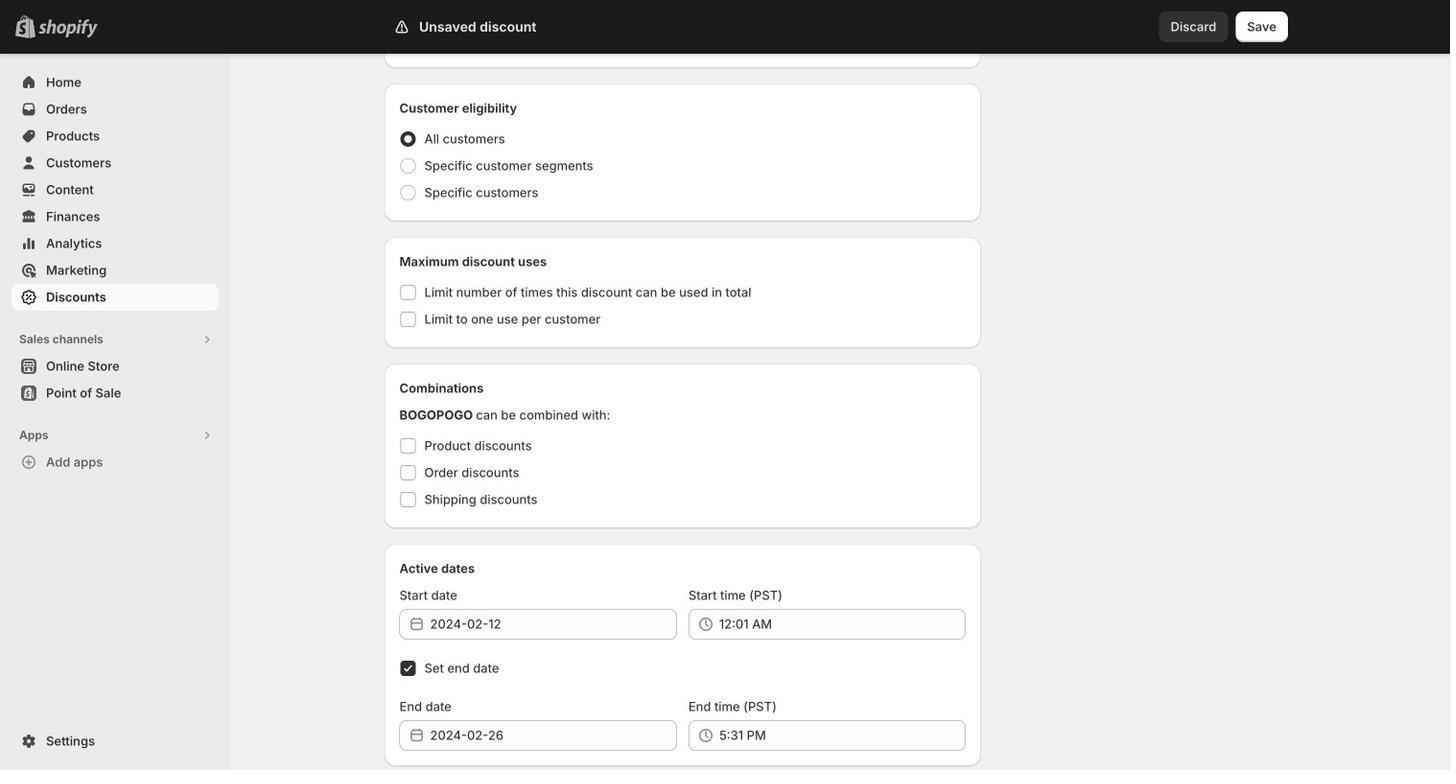 Task type: describe. For each thing, give the bounding box(es) containing it.
1 yyyy-mm-dd text field from the top
[[430, 609, 677, 640]]

enter time text field for 1st yyyy-mm-dd text field from the top of the page
[[719, 609, 966, 640]]

enter time text field for first yyyy-mm-dd text field from the bottom of the page
[[719, 720, 966, 751]]

2 yyyy-mm-dd text field from the top
[[430, 720, 677, 751]]



Task type: vqa. For each thing, say whether or not it's contained in the screenshot.
YYYY-MM-DD text box's Enter time text box
yes



Task type: locate. For each thing, give the bounding box(es) containing it.
Enter time text field
[[719, 609, 966, 640], [719, 720, 966, 751]]

1 vertical spatial yyyy-mm-dd text field
[[430, 720, 677, 751]]

2 enter time text field from the top
[[719, 720, 966, 751]]

0 vertical spatial yyyy-mm-dd text field
[[430, 609, 677, 640]]

YYYY-MM-DD text field
[[430, 609, 677, 640], [430, 720, 677, 751]]

1 vertical spatial enter time text field
[[719, 720, 966, 751]]

1 enter time text field from the top
[[719, 609, 966, 640]]

shopify image
[[38, 19, 98, 38]]

0 vertical spatial enter time text field
[[719, 609, 966, 640]]



